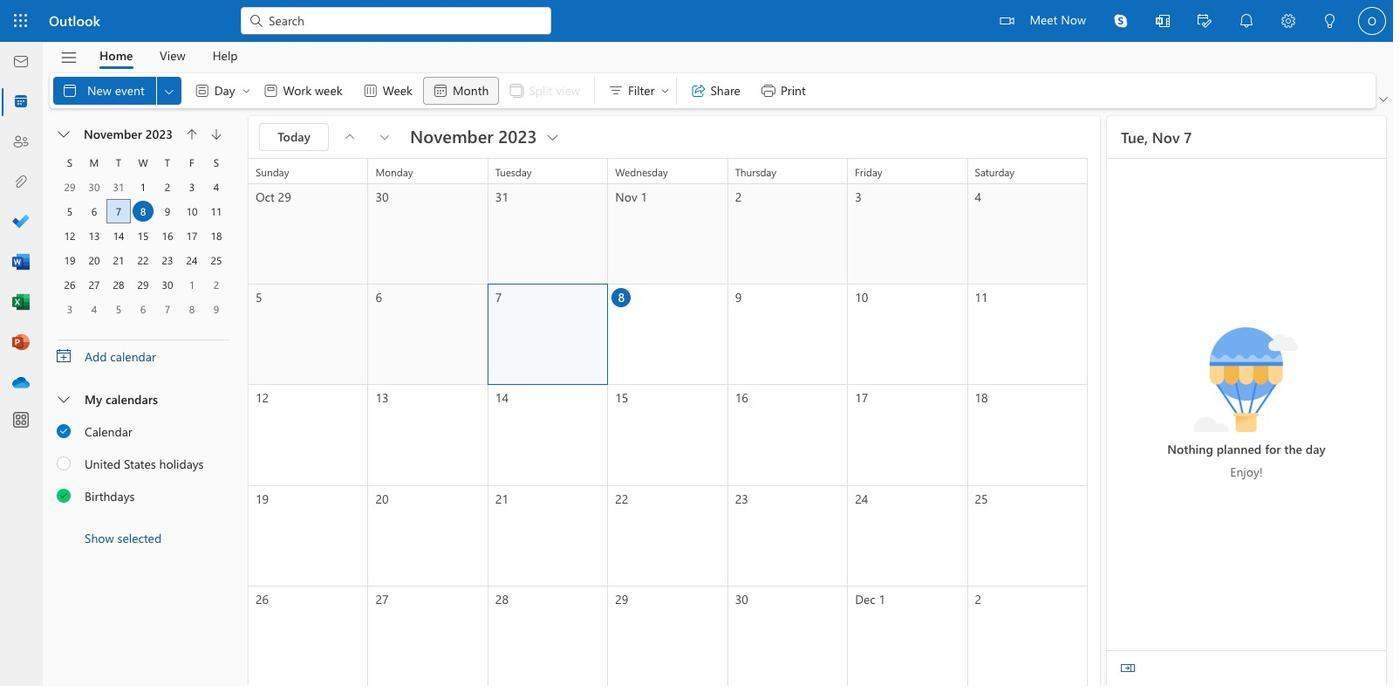Task type: vqa. For each thing, say whether or not it's contained in the screenshot.


Task type: describe. For each thing, give the bounding box(es) containing it.
0 horizontal spatial nov
[[616, 189, 638, 205]]

1 horizontal spatial 20
[[376, 490, 389, 507]]

meet now
[[1030, 11, 1087, 28]]

1 vertical spatial 17
[[855, 390, 869, 406]]

 button
[[51, 43, 86, 72]]

planned
[[1217, 441, 1262, 457]]

onedrive image
[[12, 374, 30, 392]]

s for saturday element
[[214, 155, 219, 169]]

dec 1
[[855, 591, 886, 607]]


[[1001, 14, 1015, 28]]

now
[[1061, 11, 1087, 28]]

1 horizontal spatial 23
[[736, 490, 749, 507]]

1 horizontal spatial 7 button
[[157, 298, 178, 319]]

0 horizontal spatial 5
[[67, 204, 73, 218]]

1 vertical spatial 10
[[855, 289, 869, 306]]

21 inside button
[[113, 253, 124, 267]]

1 vertical spatial 1 button
[[182, 274, 202, 295]]

more apps image
[[12, 412, 30, 429]]

0 horizontal spatial 6
[[91, 204, 97, 218]]


[[343, 130, 357, 144]]

0 horizontal spatial 2 button
[[157, 176, 178, 197]]

0 horizontal spatial 7 button
[[108, 201, 129, 222]]

 work week
[[262, 82, 343, 99]]

15 inside 'button'
[[137, 229, 149, 243]]

1 horizontal spatial 6 button
[[133, 298, 154, 319]]

1 horizontal spatial 27
[[376, 591, 389, 607]]

united states holidays button
[[43, 448, 242, 479]]

 button
[[371, 123, 399, 151]]

oct 29
[[256, 189, 291, 205]]

 button
[[1101, 0, 1143, 42]]

0 horizontal spatial  button
[[51, 122, 79, 147]]

help button
[[200, 42, 251, 69]]

27 button
[[84, 274, 105, 295]]

2 horizontal spatial 3
[[855, 189, 862, 205]]

selected date november 7, 2023
[[42, 111, 99, 194]]

1 vertical spatial 13
[[376, 390, 389, 406]]

22 inside button
[[137, 253, 149, 267]]

 day 
[[193, 82, 252, 99]]

1 vertical spatial 4 button
[[84, 298, 105, 319]]

powerpoint image
[[12, 334, 30, 352]]

monday
[[376, 165, 413, 179]]


[[1239, 12, 1256, 30]]


[[1115, 14, 1129, 28]]

week
[[315, 82, 343, 98]]

1 vertical spatial 12
[[256, 390, 269, 406]]

home button
[[86, 42, 146, 69]]

21 button
[[108, 250, 129, 271]]

1 horizontal spatial 31
[[496, 189, 509, 205]]

1 horizontal spatial 18
[[975, 390, 989, 406]]

1 horizontal spatial 9
[[214, 302, 219, 316]]

1 down wednesday
[[641, 189, 648, 205]]

 month
[[432, 82, 489, 99]]

2023 for november 2023
[[146, 126, 173, 142]]

7,
[[42, 161, 51, 177]]

outlook link
[[49, 0, 100, 42]]

19 button
[[59, 250, 80, 271]]

1 vertical spatial 16
[[736, 390, 749, 406]]

 week
[[362, 82, 413, 99]]

to do image
[[12, 214, 30, 231]]

2 horizontal spatial 4
[[975, 189, 982, 205]]

 button
[[204, 122, 229, 147]]

oct
[[256, 189, 275, 205]]


[[262, 82, 280, 99]]

united
[[85, 455, 121, 472]]


[[690, 82, 707, 99]]

outlook banner
[[0, 0, 1394, 45]]

 button
[[1143, 0, 1184, 45]]

 button
[[1184, 0, 1226, 45]]

nov 1
[[616, 189, 648, 205]]

o button
[[1352, 0, 1394, 42]]

calendars
[[106, 391, 158, 407]]

day
[[214, 82, 235, 98]]

dec
[[855, 591, 876, 607]]

1 horizontal spatial 28
[[496, 591, 509, 607]]

new group
[[53, 73, 591, 108]]

0 horizontal spatial 9
[[165, 204, 170, 218]]

16 inside button
[[162, 229, 173, 243]]

s for sunday 'element'
[[67, 155, 73, 169]]

selected
[[117, 529, 162, 546]]


[[1156, 14, 1170, 28]]

 print
[[760, 82, 806, 99]]

date
[[42, 127, 66, 144]]


[[248, 12, 265, 30]]

11 button
[[206, 201, 227, 222]]

1 vertical spatial 3 button
[[59, 298, 80, 319]]

tuesday element
[[106, 150, 131, 175]]

 button
[[240, 77, 253, 105]]

november 2023 button
[[75, 122, 180, 147]]

8 button inside cell
[[133, 201, 154, 222]]

0 vertical spatial 
[[1380, 95, 1389, 104]]

filter
[[628, 82, 655, 98]]

2023 for november 2023 
[[499, 124, 537, 147]]

calendar
[[110, 348, 156, 364]]

wednesday element
[[131, 150, 155, 175]]

25 button
[[206, 250, 227, 271]]

1 horizontal spatial 3 button
[[182, 176, 202, 197]]


[[362, 82, 379, 99]]


[[760, 82, 778, 99]]


[[57, 349, 71, 363]]

holidays
[[159, 455, 204, 472]]

2023 inside selected date november 7, 2023
[[42, 177, 68, 194]]

 button
[[180, 122, 204, 147]]

1 horizontal spatial 24
[[855, 490, 869, 507]]

23 button
[[157, 250, 178, 271]]

8 for bottommost 8 button
[[189, 302, 195, 316]]

2 horizontal spatial 9
[[736, 289, 742, 306]]

4 for the top 4 button
[[214, 180, 219, 194]]

o
[[1369, 14, 1377, 27]]

0 vertical spatial 6 button
[[84, 201, 105, 222]]

10 inside button
[[186, 204, 198, 218]]

 button
[[1115, 655, 1143, 683]]

selected
[[42, 111, 87, 127]]

print
[[781, 82, 806, 98]]

17 button
[[182, 225, 202, 246]]

0 vertical spatial 29 button
[[59, 176, 80, 197]]

 for november
[[544, 128, 562, 145]]

1 vertical spatial 5 button
[[108, 298, 129, 319]]

1 vertical spatial 25
[[975, 490, 989, 507]]


[[187, 129, 197, 140]]

26 inside button
[[64, 278, 75, 292]]

today button
[[259, 123, 329, 151]]

1 horizontal spatial 5
[[116, 302, 122, 316]]

 search field
[[241, 0, 552, 39]]

saturday
[[975, 165, 1015, 179]]

14 inside button
[[113, 229, 124, 243]]

1 vertical spatial 29 button
[[133, 274, 154, 295]]

1 horizontal spatial 22
[[616, 490, 629, 507]]


[[193, 82, 211, 99]]

7 inside the agenda view section
[[1185, 127, 1193, 147]]

 for calendar
[[57, 422, 72, 437]]

19 inside button
[[64, 253, 75, 267]]

13 inside button
[[89, 229, 100, 243]]

selected date november 7, 2023, today's date november 8, 2023 group
[[42, 111, 235, 340]]

18 button
[[206, 225, 227, 246]]

show
[[85, 529, 114, 546]]

0 horizontal spatial 5 button
[[59, 201, 80, 222]]

20 inside "button"
[[89, 253, 100, 267]]

outlook
[[49, 11, 100, 30]]

mail image
[[12, 53, 30, 71]]

12 button
[[59, 225, 80, 246]]

10 button
[[182, 201, 202, 222]]

0 vertical spatial 30 button
[[84, 176, 105, 197]]

1 vertical spatial 30 button
[[157, 274, 178, 295]]

2 horizontal spatial 5
[[256, 289, 262, 306]]

0 vertical spatial 9 button
[[157, 201, 178, 222]]

my calendars
[[85, 391, 158, 407]]

16 button
[[157, 225, 178, 246]]

8 for 8 button in cell
[[140, 204, 146, 218]]

view
[[160, 47, 186, 63]]

sunday
[[256, 165, 289, 179]]

new
[[87, 82, 112, 98]]

people image
[[12, 134, 30, 151]]

27 inside button
[[89, 278, 100, 292]]

1 vertical spatial 21
[[496, 490, 509, 507]]


[[1324, 14, 1338, 28]]

1 vertical spatial 8 button
[[182, 298, 202, 319]]

friday element
[[180, 150, 204, 175]]

m
[[90, 155, 99, 169]]

sunday element
[[58, 150, 82, 175]]

2 vertical spatial 
[[58, 394, 70, 406]]

1 right dec
[[879, 591, 886, 607]]

1 horizontal spatial 15
[[616, 390, 629, 406]]



Task type: locate. For each thing, give the bounding box(es) containing it.
7 button down 23 button
[[157, 298, 178, 319]]

 left 'birthdays'
[[57, 487, 72, 502]]

8 button
[[133, 201, 154, 222], [182, 298, 202, 319]]

1 horizontal spatial 30 button
[[157, 274, 178, 295]]

november
[[410, 124, 494, 147], [84, 126, 142, 142], [42, 144, 99, 161]]

1 vertical spatial 18
[[975, 390, 989, 406]]

1  from the top
[[57, 422, 72, 437]]

t right w
[[165, 155, 170, 169]]

1 s from the left
[[67, 155, 73, 169]]

15 button
[[133, 225, 154, 246]]

1 vertical spatial 15
[[616, 390, 629, 406]]

help
[[213, 47, 238, 63]]

t for 'thursday' element
[[165, 155, 170, 169]]

29 button
[[59, 176, 80, 197], [133, 274, 154, 295]]

s inside 'element'
[[67, 155, 73, 169]]

3 down friday element
[[189, 180, 195, 194]]

4 button down 27 button
[[84, 298, 105, 319]]

tab list inside november 2023 application
[[86, 42, 251, 69]]

0 horizontal spatial 3
[[67, 302, 73, 316]]

nothing
[[1168, 441, 1214, 457]]

t inside 'thursday' element
[[165, 155, 170, 169]]

1 vertical spatial 19
[[256, 490, 269, 507]]

0 vertical spatial 22
[[137, 253, 149, 267]]

monday element
[[82, 150, 106, 175]]

1 horizontal spatial 1 button
[[182, 274, 202, 295]]

1 button down wednesday element
[[133, 176, 154, 197]]

1 horizontal spatial 29 button
[[133, 274, 154, 295]]

1 down wednesday element
[[140, 180, 146, 194]]

4 button down saturday element
[[206, 176, 227, 197]]

month
[[453, 82, 489, 98]]

thursday
[[736, 165, 777, 179]]

25
[[211, 253, 222, 267], [975, 490, 989, 507]]

2 s from the left
[[214, 155, 219, 169]]

3 for bottom 3 button
[[67, 302, 73, 316]]

list box containing calendar
[[43, 415, 242, 511]]

23 inside button
[[162, 253, 173, 267]]

7
[[1185, 127, 1193, 147], [116, 204, 122, 218], [496, 289, 502, 306], [165, 302, 170, 316]]

16
[[162, 229, 173, 243], [736, 390, 749, 406]]

26
[[64, 278, 75, 292], [256, 591, 269, 607]]

 button
[[157, 77, 181, 105]]

1 horizontal spatial 17
[[855, 390, 869, 406]]

0 vertical spatial 4 button
[[206, 176, 227, 197]]

4 for bottom 4 button
[[91, 302, 97, 316]]

 button down o dropdown button
[[1376, 91, 1392, 108]]

0 horizontal spatial 2023
[[42, 177, 68, 194]]

8 inside cell
[[140, 204, 146, 218]]

1 vertical spatial 26
[[256, 591, 269, 607]]

view button
[[147, 42, 199, 69]]

show selected button
[[43, 522, 242, 553]]

 inside  dropdown button
[[162, 84, 176, 98]]

november for november 2023 
[[410, 124, 494, 147]]

t right the monday element
[[116, 155, 121, 169]]

1 button down 24 button
[[182, 274, 202, 295]]

23
[[162, 253, 173, 267], [736, 490, 749, 507]]

0 horizontal spatial 1 button
[[133, 176, 154, 197]]

november 2023
[[84, 126, 173, 142]]

november for november 2023
[[84, 126, 142, 142]]

2 horizontal spatial 2023
[[499, 124, 537, 147]]

2023
[[499, 124, 537, 147], [146, 126, 173, 142], [42, 177, 68, 194]]

enjoy!
[[1231, 463, 1264, 480]]

1 vertical spatial 
[[58, 128, 70, 141]]

29 button right 28 'button'
[[133, 274, 154, 295]]

1 horizontal spatial 19
[[256, 490, 269, 507]]

1 vertical spatial 9 button
[[206, 298, 227, 319]]

0 horizontal spatial 12
[[64, 229, 75, 243]]

nov right tue,
[[1153, 127, 1181, 147]]

0 horizontal spatial 27
[[89, 278, 100, 292]]

thursday element
[[155, 150, 180, 175]]

tab list containing home
[[86, 42, 251, 69]]

word image
[[12, 254, 30, 271]]

1 horizontal spatial 12
[[256, 390, 269, 406]]

2
[[165, 180, 170, 194], [736, 189, 742, 205], [214, 278, 219, 292], [975, 591, 982, 607]]

1 horizontal spatial 4 button
[[206, 176, 227, 197]]

0 vertical spatial 20
[[89, 253, 100, 267]]

24 button
[[182, 250, 202, 271]]

0 vertical spatial 23
[[162, 253, 173, 267]]

0 horizontal spatial 4 button
[[84, 298, 105, 319]]

15
[[137, 229, 149, 243], [616, 390, 629, 406]]

 for 
[[660, 86, 671, 96]]

0 horizontal spatial 3 button
[[59, 298, 80, 319]]

f
[[189, 155, 195, 169]]

1 horizontal spatial 2 button
[[206, 274, 227, 295]]

2 horizontal spatial 8
[[618, 289, 625, 306]]

4 down 27 button
[[91, 302, 97, 316]]

9
[[165, 204, 170, 218], [736, 289, 742, 306], [214, 302, 219, 316]]

0 vertical spatial 13
[[89, 229, 100, 243]]

meet
[[1030, 11, 1058, 28]]

s right friday element
[[214, 155, 219, 169]]


[[61, 82, 79, 99]]

0 horizontal spatial 22
[[137, 253, 149, 267]]

6 button up 13 button
[[84, 201, 105, 222]]

4 down saturday element
[[214, 180, 219, 194]]

1 t from the left
[[116, 155, 121, 169]]

0 horizontal spatial 17
[[186, 229, 198, 243]]

0 horizontal spatial 29 button
[[59, 176, 80, 197]]

 for birthdays
[[57, 487, 72, 502]]

saturday element
[[204, 150, 229, 175]]

add calendar
[[85, 348, 156, 364]]

31 button
[[108, 176, 129, 197]]

share group
[[681, 73, 817, 105]]

5 button up 12 button
[[59, 201, 80, 222]]

for
[[1266, 441, 1282, 457]]

0 horizontal spatial 21
[[113, 253, 124, 267]]

 down 'selected'
[[58, 128, 70, 141]]

0 horizontal spatial 24
[[186, 253, 198, 267]]

united states holidays
[[85, 455, 204, 472]]

w
[[138, 155, 148, 169]]

25 inside button
[[211, 253, 222, 267]]

2023 up tuesday
[[499, 124, 537, 147]]


[[1198, 14, 1212, 28]]

november 2023 
[[410, 124, 562, 147]]

Search field
[[267, 11, 541, 29]]

2 button down 25 button
[[206, 274, 227, 295]]

 inside  filter 
[[660, 86, 671, 96]]

3 down friday
[[855, 189, 862, 205]]

1 horizontal spatial 9 button
[[206, 298, 227, 319]]

24
[[186, 253, 198, 267], [855, 490, 869, 507]]

1 vertical spatial 14
[[496, 390, 509, 406]]

0 vertical spatial 11
[[211, 204, 222, 218]]

0 horizontal spatial 15
[[137, 229, 149, 243]]

2023 up 'thursday' element
[[146, 126, 173, 142]]

 right more apps image
[[57, 422, 72, 437]]

0 horizontal spatial 4
[[91, 302, 97, 316]]

3 button down 26 button
[[59, 298, 80, 319]]

 inside november 2023 
[[544, 128, 562, 145]]

 left my
[[58, 394, 70, 406]]

 button up sunday 'element'
[[51, 122, 79, 147]]

29 button down sunday 'element'
[[59, 176, 80, 197]]

1 horizontal spatial 21
[[496, 490, 509, 507]]

t inside tuesday element
[[116, 155, 121, 169]]

1 horizontal spatial 16
[[736, 390, 749, 406]]

0 horizontal spatial 25
[[211, 253, 222, 267]]

 inside ' day '
[[241, 86, 252, 96]]

9 button up 16 button
[[157, 201, 178, 222]]

nov inside the agenda view section
[[1153, 127, 1181, 147]]

today
[[278, 128, 311, 145]]

1 horizontal spatial 11
[[975, 289, 989, 306]]

0 vertical spatial 28
[[113, 278, 124, 292]]

0 horizontal spatial 23
[[162, 253, 173, 267]]

28 inside 'button'
[[113, 278, 124, 292]]

8 button down 24 button
[[182, 298, 202, 319]]

week
[[383, 82, 413, 98]]

calendar
[[85, 423, 132, 439]]

0 vertical spatial 
[[57, 422, 72, 437]]

0 horizontal spatial 10
[[186, 204, 198, 218]]

agenda view section
[[1108, 116, 1387, 686]]

 button
[[1310, 0, 1352, 45]]


[[60, 48, 78, 67]]

2 t from the left
[[165, 155, 170, 169]]

november 2023 application
[[0, 0, 1394, 686]]

7 button down 31 button
[[108, 201, 129, 222]]

1 horizontal spatial 6
[[140, 302, 146, 316]]

show selected
[[85, 529, 162, 546]]

0 horizontal spatial 16
[[162, 229, 173, 243]]

14
[[113, 229, 124, 243], [496, 390, 509, 406]]

1 vertical spatial 
[[57, 487, 72, 502]]

list box inside november 2023 application
[[43, 415, 242, 511]]

work
[[283, 82, 312, 98]]

1 horizontal spatial 8
[[189, 302, 195, 316]]

4 down saturday
[[975, 189, 982, 205]]

10
[[186, 204, 198, 218], [855, 289, 869, 306]]

calendar image
[[12, 93, 30, 111]]

31 down tuesday
[[496, 189, 509, 205]]

8 cell
[[131, 199, 155, 223]]

friday
[[855, 165, 883, 179]]

my
[[85, 391, 102, 407]]

1 horizontal spatial 5 button
[[108, 298, 129, 319]]

2023 down sunday 'element'
[[42, 177, 68, 194]]

1 vertical spatial 24
[[855, 490, 869, 507]]

2 button down 'thursday' element
[[157, 176, 178, 197]]

3
[[189, 180, 195, 194], [855, 189, 862, 205], [67, 302, 73, 316]]

t for tuesday element
[[116, 155, 121, 169]]

9 button down 25 button
[[206, 298, 227, 319]]

24 inside button
[[186, 253, 198, 267]]


[[211, 129, 222, 140]]

 down o dropdown button
[[1380, 95, 1389, 104]]

 button
[[336, 123, 364, 151]]

6 button
[[84, 201, 105, 222], [133, 298, 154, 319]]

20 button
[[84, 250, 105, 271]]

22 button
[[133, 250, 154, 271]]

3 for the right 3 button
[[189, 180, 195, 194]]

17 inside 17 button
[[186, 229, 198, 243]]

share
[[711, 82, 741, 98]]

the
[[1285, 441, 1303, 457]]

27
[[89, 278, 100, 292], [376, 591, 389, 607]]

5 button down 28 'button'
[[108, 298, 129, 319]]

0 horizontal spatial 26
[[64, 278, 75, 292]]

excel image
[[12, 294, 30, 312]]

28 button
[[108, 274, 129, 295]]

30 button down the monday element
[[84, 176, 105, 197]]

8 button up 15 'button'
[[133, 201, 154, 222]]

1 vertical spatial 11
[[975, 289, 989, 306]]

birthdays
[[85, 487, 135, 504]]

0 horizontal spatial 18
[[211, 229, 222, 243]]

list box
[[43, 415, 242, 511]]

18 inside 18 button
[[211, 229, 222, 243]]

2023 inside november 2023 button
[[146, 126, 173, 142]]

0 vertical spatial 25
[[211, 253, 222, 267]]

0 vertical spatial 2 button
[[157, 176, 178, 197]]

4
[[214, 180, 219, 194], [975, 189, 982, 205], [91, 302, 97, 316]]

30 button down 23 button
[[157, 274, 178, 295]]

31 inside button
[[113, 180, 124, 194]]

 new event
[[61, 82, 145, 99]]

files image
[[12, 174, 30, 191]]

0 horizontal spatial s
[[67, 155, 73, 169]]

11 inside button
[[211, 204, 222, 218]]

0 vertical spatial 12
[[64, 229, 75, 243]]

1 vertical spatial  button
[[51, 122, 79, 147]]

1 horizontal spatial 10
[[855, 289, 869, 306]]

 for 
[[241, 86, 252, 96]]

november inside button
[[84, 126, 142, 142]]

0 vertical spatial 7 button
[[108, 201, 129, 222]]

12
[[64, 229, 75, 243], [256, 390, 269, 406]]

 inside  button
[[378, 130, 392, 144]]

 filter 
[[607, 82, 671, 99]]

s right 7,
[[67, 155, 73, 169]]

12 inside 12 button
[[64, 229, 75, 243]]

0 vertical spatial 16
[[162, 229, 173, 243]]

13
[[89, 229, 100, 243], [376, 390, 389, 406]]

6
[[91, 204, 97, 218], [376, 289, 382, 306], [140, 302, 146, 316]]

21
[[113, 253, 124, 267], [496, 490, 509, 507]]

3 button down friday element
[[182, 176, 202, 197]]

0 horizontal spatial 28
[[113, 278, 124, 292]]

0 vertical spatial 1 button
[[133, 176, 154, 197]]

0 horizontal spatial 20
[[89, 253, 100, 267]]

 button
[[1376, 91, 1392, 108], [51, 122, 79, 147]]

0 horizontal spatial 19
[[64, 253, 75, 267]]

7 button
[[108, 201, 129, 222], [157, 298, 178, 319]]

1 horizontal spatial  button
[[1376, 91, 1392, 108]]

tue, nov 7
[[1122, 127, 1193, 147]]

0 horizontal spatial 31
[[113, 180, 124, 194]]

1 vertical spatial 6 button
[[133, 298, 154, 319]]

6 button up "calendar"
[[133, 298, 154, 319]]

1 horizontal spatial 8 button
[[182, 298, 202, 319]]

tab list
[[86, 42, 251, 69]]

2 button
[[157, 176, 178, 197], [206, 274, 227, 295]]

1 vertical spatial 28
[[496, 591, 509, 607]]

nov down wednesday
[[616, 189, 638, 205]]

3 down 26 button
[[67, 302, 73, 316]]

2  from the top
[[57, 487, 72, 502]]

0 vertical spatial 8 button
[[133, 201, 154, 222]]

nothing planned for the day enjoy!
[[1168, 441, 1326, 480]]

1 vertical spatial 27
[[376, 591, 389, 607]]

1 vertical spatial 23
[[736, 490, 749, 507]]

2 horizontal spatial 6
[[376, 289, 382, 306]]

31 down tuesday element
[[113, 180, 124, 194]]

1 down 24 button
[[189, 278, 195, 292]]

0 vertical spatial 3 button
[[182, 176, 202, 197]]

 share
[[690, 82, 741, 99]]

0 horizontal spatial 30 button
[[84, 176, 105, 197]]

left-rail-appbar navigation
[[3, 42, 38, 403]]



